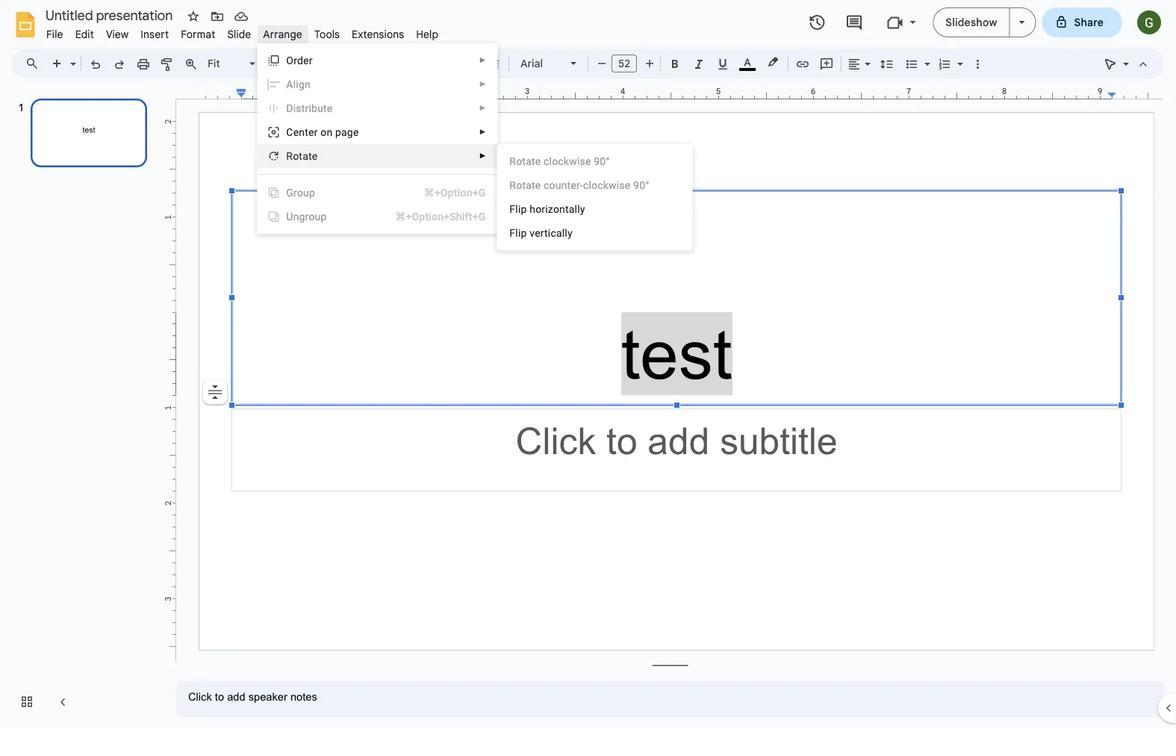 Task type: locate. For each thing, give the bounding box(es) containing it.
t
[[522, 179, 526, 191]]

insert menu item
[[135, 25, 175, 43]]

counter-
[[544, 179, 583, 191]]

help menu item
[[410, 25, 445, 43]]

ro
[[510, 179, 522, 191]]

mode and view toolbar
[[1099, 49, 1156, 78]]

tools
[[314, 28, 340, 41]]

slide
[[227, 28, 251, 41]]

2 ► from the top
[[479, 80, 487, 89]]

border dash option
[[485, 53, 502, 74]]

share button
[[1042, 7, 1123, 37]]

0 vertical spatial flip
[[510, 203, 527, 215]]

3 ► from the top
[[479, 104, 487, 112]]

menu bar containing file
[[40, 19, 445, 44]]

menu item containing rotate
[[498, 149, 692, 173]]

ungroup u element
[[286, 210, 331, 223]]

flip
[[510, 203, 527, 215], [510, 227, 527, 239]]

c
[[544, 155, 549, 167]]

flip vertically v element
[[510, 227, 577, 239]]

slide menu item
[[221, 25, 257, 43]]

1 vertical spatial 90°
[[634, 179, 650, 191]]

format menu item
[[175, 25, 221, 43]]

flip h orizontally
[[510, 203, 585, 215]]

order o element
[[286, 54, 317, 66]]

center on page c element
[[286, 126, 363, 138]]

menu item
[[258, 72, 497, 96], [258, 96, 497, 120], [498, 149, 692, 173], [498, 173, 692, 197], [258, 181, 497, 205], [258, 205, 497, 229]]

5 ► from the top
[[479, 152, 487, 160]]

orizontally
[[536, 203, 585, 215]]

0 horizontal spatial 90°
[[594, 155, 610, 167]]

► for rder
[[479, 56, 487, 65]]

g
[[286, 186, 294, 199]]

1 horizontal spatial 90°
[[634, 179, 650, 191]]

on
[[321, 126, 333, 138]]

navigation
[[0, 84, 164, 729]]

flip horizontally h element
[[510, 203, 590, 215]]

r
[[286, 150, 293, 162]]

menu item containing u
[[258, 205, 497, 229]]

flip v ertically
[[510, 227, 573, 239]]

file menu item
[[40, 25, 69, 43]]

option inside 'application'
[[203, 380, 227, 404]]

⌘+option+g element
[[406, 185, 486, 200]]

Menus field
[[19, 53, 52, 74]]

menu item containing a
[[258, 72, 497, 96]]

90°
[[594, 155, 610, 167], [634, 179, 650, 191]]

⌘+option+shift+g
[[395, 210, 486, 223]]

edit menu item
[[69, 25, 100, 43]]

text color image
[[740, 53, 756, 71]]

page
[[335, 126, 359, 138]]

extensions
[[352, 28, 404, 41]]

menu containing o
[[257, 43, 498, 234]]

0 vertical spatial 90°
[[594, 155, 610, 167]]

slideshow
[[946, 16, 998, 29]]

distribute d element
[[286, 102, 337, 114]]

slideshow button
[[933, 7, 1010, 37]]

application containing slideshow
[[0, 0, 1177, 729]]

c enter on page
[[286, 126, 359, 138]]

1 ► from the top
[[479, 56, 487, 65]]

tools menu item
[[308, 25, 346, 43]]

application
[[0, 0, 1177, 729]]

flip left v
[[510, 227, 527, 239]]

2 flip from the top
[[510, 227, 527, 239]]

Star checkbox
[[183, 6, 204, 27]]

file
[[46, 28, 63, 41]]

a
[[286, 78, 293, 90]]

rder
[[294, 54, 313, 66]]

90° up clockwise
[[594, 155, 610, 167]]

g roup
[[286, 186, 315, 199]]

option
[[203, 380, 227, 404]]

4 ► from the top
[[479, 128, 487, 136]]

c
[[286, 126, 293, 138]]

Rename text field
[[40, 6, 182, 24]]

menu item containing g
[[258, 181, 497, 205]]

menu
[[257, 43, 498, 234], [497, 144, 693, 250]]

90° right clockwise
[[634, 179, 650, 191]]

u
[[286, 210, 293, 223]]

istribute
[[293, 102, 333, 114]]

rotate counter-clockwise 90° t element
[[510, 179, 654, 191]]

1 flip from the top
[[510, 203, 527, 215]]

ro t ate counter-clockwise 90°
[[510, 179, 650, 191]]

►
[[479, 56, 487, 65], [479, 80, 487, 89], [479, 104, 487, 112], [479, 128, 487, 136], [479, 152, 487, 160]]

view menu item
[[100, 25, 135, 43]]

Font size text field
[[613, 55, 636, 72]]

flip left h
[[510, 203, 527, 215]]

► for lign
[[479, 80, 487, 89]]

menu item containing d
[[258, 96, 497, 120]]

flip for flip h orizontally
[[510, 203, 527, 215]]

1 vertical spatial flip
[[510, 227, 527, 239]]

menu bar
[[40, 19, 445, 44]]

rotate clockwise 90° c element
[[510, 155, 615, 167]]

navigation inside 'application'
[[0, 84, 164, 729]]



Task type: describe. For each thing, give the bounding box(es) containing it.
menu item containing ro
[[498, 173, 692, 197]]

► for istribute
[[479, 104, 487, 112]]

menu bar banner
[[0, 0, 1177, 729]]

extensions menu item
[[346, 25, 410, 43]]

rotate r element
[[286, 150, 322, 162]]

otate
[[293, 150, 318, 162]]

start slideshow (⌘+enter) image
[[1019, 21, 1025, 24]]

h
[[530, 203, 536, 215]]

view
[[106, 28, 129, 41]]

bulleted list menu image
[[921, 54, 931, 59]]

ate
[[526, 179, 541, 191]]

v
[[530, 227, 535, 239]]

Font size field
[[612, 55, 643, 76]]

shrink text on overflow image
[[205, 382, 226, 403]]

menu bar inside menu bar banner
[[40, 19, 445, 44]]

enter
[[293, 126, 318, 138]]

arrange menu item
[[257, 25, 308, 43]]

o
[[286, 54, 294, 66]]

right margin image
[[1108, 87, 1154, 99]]

help
[[416, 28, 439, 41]]

Zoom field
[[203, 53, 262, 75]]

new slide with layout image
[[66, 54, 76, 59]]

d istribute
[[286, 102, 333, 114]]

flip for flip v ertically
[[510, 227, 527, 239]]

► for otate
[[479, 152, 487, 160]]

menu containing rotate
[[497, 144, 693, 250]]

clockwise
[[583, 179, 631, 191]]

ngroup
[[293, 210, 327, 223]]

d
[[286, 102, 293, 114]]

align a element
[[286, 78, 315, 90]]

share
[[1075, 16, 1104, 29]]

main toolbar
[[44, 0, 990, 580]]

arial
[[521, 57, 543, 70]]

► for enter on page
[[479, 128, 487, 136]]

group g element
[[286, 186, 320, 199]]

left margin image
[[200, 87, 246, 99]]

font list. arial selected. option
[[521, 53, 562, 74]]

arrange
[[263, 28, 302, 41]]

insert
[[141, 28, 169, 41]]

rotate
[[510, 155, 541, 167]]

lockwise
[[549, 155, 591, 167]]

live pointer settings image
[[1120, 54, 1129, 59]]

u ngroup
[[286, 210, 327, 223]]

⌘+option+g
[[424, 186, 486, 199]]

a lign
[[286, 78, 311, 90]]

Zoom text field
[[205, 53, 247, 74]]

format
[[181, 28, 215, 41]]

edit
[[75, 28, 94, 41]]

o rder
[[286, 54, 313, 66]]

ertically
[[535, 227, 573, 239]]

roup
[[294, 186, 315, 199]]

⌘+option+shift+g element
[[377, 209, 486, 224]]

r otate
[[286, 150, 318, 162]]

lign
[[293, 78, 311, 90]]

line & paragraph spacing image
[[879, 53, 896, 74]]

highlight color image
[[765, 53, 781, 71]]

rotate c lockwise 90°
[[510, 155, 610, 167]]



Task type: vqa. For each thing, say whether or not it's contained in the screenshot.
Auto
no



